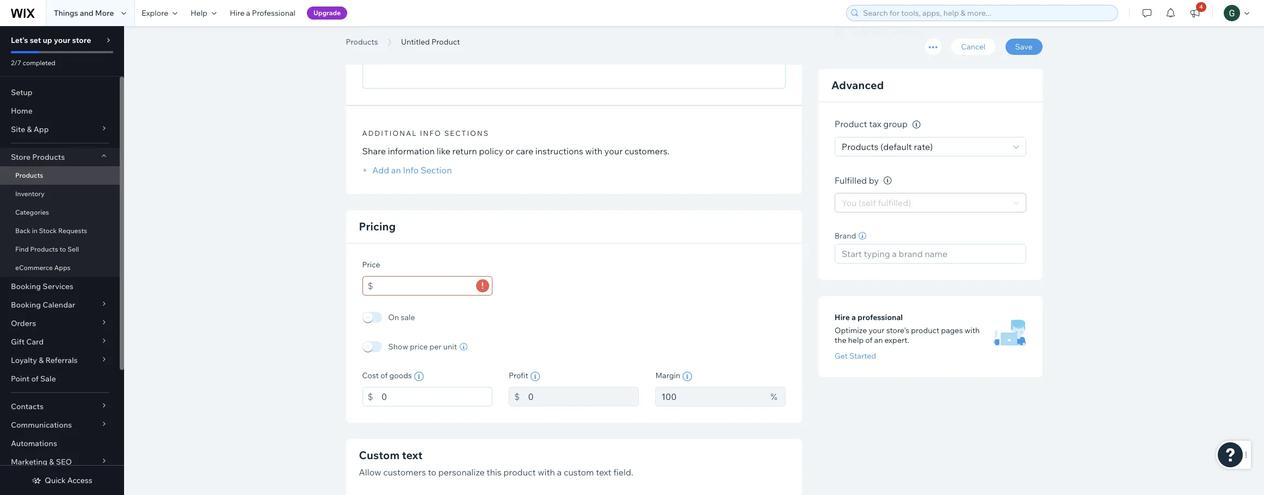 Task type: locate. For each thing, give the bounding box(es) containing it.
0 vertical spatial seo
[[871, 27, 889, 38]]

services
[[43, 282, 73, 292]]

by
[[869, 175, 879, 186]]

app
[[34, 125, 49, 134]]

loyalty & referrals
[[11, 356, 78, 366]]

2 horizontal spatial of
[[866, 336, 873, 346]]

2 vertical spatial your
[[869, 326, 885, 336]]

& inside popup button
[[27, 125, 32, 134]]

None text field
[[382, 277, 493, 296], [382, 388, 493, 407], [656, 388, 765, 407], [382, 277, 493, 296], [382, 388, 493, 407], [656, 388, 765, 407]]

0 vertical spatial an
[[391, 165, 401, 176]]

edit seo settings
[[852, 27, 923, 38]]

customers.
[[625, 146, 670, 157]]

products inside 'dropdown button'
[[32, 152, 65, 162]]

automations link
[[0, 435, 120, 454]]

section
[[421, 165, 452, 176]]

1 horizontal spatial text
[[596, 468, 612, 479]]

quick access
[[45, 476, 92, 486]]

with inside the custom text allow customers to personalize this product with a custom text field.
[[538, 468, 555, 479]]

loyalty & referrals button
[[0, 352, 120, 370]]

products up inventory
[[15, 171, 43, 180]]

0 horizontal spatial seo
[[56, 458, 72, 468]]

booking for booking calendar
[[11, 301, 41, 310]]

0 horizontal spatial to
[[60, 246, 66, 254]]

an
[[391, 165, 401, 176], [875, 336, 883, 346]]

a for professional
[[246, 8, 250, 18]]

quick
[[45, 476, 66, 486]]

find products to sell link
[[0, 241, 120, 259]]

info tooltip image right goods
[[414, 372, 424, 382]]

1 vertical spatial seo
[[56, 458, 72, 468]]

info tooltip image for fulfilled by
[[884, 177, 892, 185]]

hire for hire a professional
[[835, 313, 850, 323]]

to right customers
[[428, 468, 437, 479]]

1 horizontal spatial to
[[428, 468, 437, 479]]

cost
[[362, 371, 379, 381]]

products link
[[341, 36, 384, 47], [0, 167, 120, 185]]

1 vertical spatial booking
[[11, 301, 41, 310]]

product inside optimize your store's product pages with the help of an expert.
[[912, 326, 940, 336]]

booking inside booking services link
[[11, 282, 41, 292]]

& up quick
[[49, 458, 54, 468]]

info tooltip image
[[683, 372, 693, 382]]

products down upgrade button
[[346, 37, 378, 47]]

a left custom
[[557, 468, 562, 479]]

sidebar element
[[0, 26, 124, 496]]

2 horizontal spatial a
[[852, 313, 856, 323]]

a for professional
[[852, 313, 856, 323]]

$ down cost at the left bottom of the page
[[368, 392, 373, 403]]

advanced
[[832, 79, 884, 92]]

your down professional
[[869, 326, 885, 336]]

help
[[849, 336, 864, 346]]

a
[[246, 8, 250, 18], [852, 313, 856, 323], [557, 468, 562, 479]]

with right instructions
[[586, 146, 603, 157]]

ecommerce apps
[[15, 264, 71, 272]]

0 vertical spatial text
[[402, 449, 423, 463]]

booking for booking services
[[11, 282, 41, 292]]

products down product tax group
[[842, 142, 879, 152]]

customers
[[383, 468, 426, 479]]

$ down price
[[368, 281, 373, 292]]

untitled product form
[[124, 0, 1265, 496]]

a up 'optimize'
[[852, 313, 856, 323]]

instructions
[[536, 146, 584, 157]]

seo right 'edit'
[[871, 27, 889, 38]]

your left customers.
[[605, 146, 623, 157]]

sale
[[40, 375, 56, 384]]

2 horizontal spatial &
[[49, 458, 54, 468]]

to left sell
[[60, 246, 66, 254]]

sell
[[67, 246, 79, 254]]

2/7
[[11, 59, 21, 67]]

1 horizontal spatial &
[[39, 356, 44, 366]]

point of sale
[[11, 375, 56, 384]]

1 horizontal spatial products link
[[341, 36, 384, 47]]

products link down store products in the top of the page
[[0, 167, 120, 185]]

edit
[[852, 27, 869, 38]]

0 vertical spatial to
[[60, 246, 66, 254]]

products link down upgrade button
[[341, 36, 384, 47]]

& inside dropdown button
[[49, 458, 54, 468]]

$ down profit
[[514, 392, 520, 403]]

& right loyalty
[[39, 356, 44, 366]]

0 horizontal spatial an
[[391, 165, 401, 176]]

0 vertical spatial your
[[54, 35, 70, 45]]

apps
[[54, 264, 71, 272]]

2 horizontal spatial with
[[965, 326, 980, 336]]

show price per unit
[[388, 342, 457, 352]]

info tooltip image
[[913, 121, 921, 129], [884, 177, 892, 185], [414, 372, 424, 382], [531, 372, 541, 382]]

1 vertical spatial your
[[605, 146, 623, 157]]

2 vertical spatial &
[[49, 458, 54, 468]]

add an info section link
[[362, 165, 452, 176]]

get started
[[835, 352, 877, 362]]

0 horizontal spatial product
[[504, 468, 536, 479]]

0 vertical spatial products link
[[341, 36, 384, 47]]

share information like return policy or care instructions with your customers.
[[362, 146, 670, 157]]

cancel
[[962, 42, 986, 52]]

0 horizontal spatial a
[[246, 8, 250, 18]]

of for point of sale
[[31, 375, 39, 384]]

product left "pages"
[[912, 326, 940, 336]]

1 vertical spatial with
[[965, 326, 980, 336]]

access
[[67, 476, 92, 486]]

1 horizontal spatial hire
[[835, 313, 850, 323]]

booking down the ecommerce
[[11, 282, 41, 292]]

store
[[11, 152, 31, 162]]

price
[[410, 342, 428, 352]]

hire
[[230, 8, 245, 18], [835, 313, 850, 323]]

1 vertical spatial an
[[875, 336, 883, 346]]

requests
[[58, 227, 87, 235]]

None text field
[[528, 388, 639, 407]]

hire up 'optimize'
[[835, 313, 850, 323]]

& inside popup button
[[39, 356, 44, 366]]

0 horizontal spatial products link
[[0, 167, 120, 185]]

product tax group
[[835, 119, 910, 130]]

products (default rate)
[[842, 142, 933, 152]]

info tooltip image right profit
[[531, 372, 541, 382]]

0 vertical spatial with
[[586, 146, 603, 157]]

text left field.
[[596, 468, 612, 479]]

info tooltip image right group
[[913, 121, 921, 129]]

0 horizontal spatial of
[[31, 375, 39, 384]]

site & app button
[[0, 120, 120, 139]]

(self
[[859, 198, 876, 209]]

hire right help button
[[230, 8, 245, 18]]

store
[[72, 35, 91, 45]]

of left sale
[[31, 375, 39, 384]]

info tooltip image for cost of goods
[[414, 372, 424, 382]]

1 horizontal spatial an
[[875, 336, 883, 346]]

& for site
[[27, 125, 32, 134]]

Start typing a brand name field
[[839, 245, 1023, 264]]

with left custom
[[538, 468, 555, 479]]

seo up quick access button
[[56, 458, 72, 468]]

& right site
[[27, 125, 32, 134]]

2 booking from the top
[[11, 301, 41, 310]]

with for text
[[538, 468, 555, 479]]

store products
[[11, 152, 65, 162]]

your right up
[[54, 35, 70, 45]]

4
[[1200, 3, 1204, 10]]

1 vertical spatial products link
[[0, 167, 120, 185]]

text up customers
[[402, 449, 423, 463]]

$
[[368, 281, 373, 292], [368, 392, 373, 403], [514, 392, 520, 403]]

1 horizontal spatial product
[[912, 326, 940, 336]]

1 horizontal spatial seo
[[871, 27, 889, 38]]

1 booking from the top
[[11, 282, 41, 292]]

1 horizontal spatial your
[[605, 146, 623, 157]]

of inside point of sale link
[[31, 375, 39, 384]]

booking
[[11, 282, 41, 292], [11, 301, 41, 310]]

1 vertical spatial product
[[504, 468, 536, 479]]

product inside the custom text allow customers to personalize this product with a custom text field.
[[504, 468, 536, 479]]

0 horizontal spatial hire
[[230, 8, 245, 18]]

stock
[[39, 227, 57, 235]]

0 horizontal spatial with
[[538, 468, 555, 479]]

professional
[[252, 8, 296, 18]]

of right 'help'
[[866, 336, 873, 346]]

0 vertical spatial a
[[246, 8, 250, 18]]

0 vertical spatial &
[[27, 125, 32, 134]]

1 vertical spatial to
[[428, 468, 437, 479]]

0 vertical spatial product
[[912, 326, 940, 336]]

info tooltip image right the "by"
[[884, 177, 892, 185]]

booking up orders
[[11, 301, 41, 310]]

a left professional
[[246, 8, 250, 18]]

policy
[[479, 146, 504, 157]]

1 vertical spatial a
[[852, 313, 856, 323]]

site
[[11, 125, 25, 134]]

1 vertical spatial hire
[[835, 313, 850, 323]]

1 horizontal spatial with
[[586, 146, 603, 157]]

0 horizontal spatial &
[[27, 125, 32, 134]]

an left expert.
[[875, 336, 883, 346]]

price
[[362, 260, 380, 270]]

categories link
[[0, 204, 120, 222]]

none text field inside untitled product form
[[528, 388, 639, 407]]

2 vertical spatial a
[[557, 468, 562, 479]]

1 horizontal spatial of
[[381, 371, 388, 381]]

with right "pages"
[[965, 326, 980, 336]]

with for information
[[586, 146, 603, 157]]

goods
[[390, 371, 412, 381]]

0 vertical spatial hire
[[230, 8, 245, 18]]

booking calendar button
[[0, 296, 120, 315]]

of right cost at the left bottom of the page
[[381, 371, 388, 381]]

products right store
[[32, 152, 65, 162]]

booking inside booking calendar popup button
[[11, 301, 41, 310]]

save button
[[1006, 39, 1043, 55]]

setup
[[11, 88, 33, 97]]

hire inside untitled product form
[[835, 313, 850, 323]]

brand
[[835, 232, 857, 241]]

1 vertical spatial &
[[39, 356, 44, 366]]

%
[[771, 392, 778, 403]]

2 vertical spatial with
[[538, 468, 555, 479]]

home link
[[0, 102, 120, 120]]

ecommerce apps link
[[0, 259, 120, 278]]

with
[[586, 146, 603, 157], [965, 326, 980, 336], [538, 468, 555, 479]]

gift card button
[[0, 333, 120, 352]]

additional info sections
[[362, 129, 490, 138]]

product right this
[[504, 468, 536, 479]]

2 horizontal spatial your
[[869, 326, 885, 336]]

(default
[[881, 142, 912, 152]]

seo
[[871, 27, 889, 38], [56, 458, 72, 468]]

info
[[403, 165, 419, 176]]

quick access button
[[32, 476, 92, 486]]

an left info
[[391, 165, 401, 176]]

margin
[[656, 371, 681, 381]]

this
[[487, 468, 502, 479]]

info tooltip image for profit
[[531, 372, 541, 382]]

1 horizontal spatial a
[[557, 468, 562, 479]]

hire for hire a professional
[[230, 8, 245, 18]]

0 vertical spatial booking
[[11, 282, 41, 292]]

seo inside edit seo settings button
[[871, 27, 889, 38]]

0 horizontal spatial your
[[54, 35, 70, 45]]



Task type: describe. For each thing, give the bounding box(es) containing it.
sections
[[445, 129, 490, 138]]

add an info section
[[371, 165, 452, 176]]

& for marketing
[[49, 458, 54, 468]]

fulfilled)
[[878, 198, 912, 209]]

you
[[842, 198, 857, 209]]

hire a professional link
[[223, 0, 302, 26]]

of for cost of goods
[[381, 371, 388, 381]]

completed
[[23, 59, 55, 67]]

false text field
[[362, 26, 786, 89]]

marketing & seo
[[11, 458, 72, 468]]

additional
[[362, 129, 417, 138]]

a inside the custom text allow customers to personalize this product with a custom text field.
[[557, 468, 562, 479]]

fulfilled
[[835, 175, 867, 186]]

& for loyalty
[[39, 356, 44, 366]]

or
[[506, 146, 514, 157]]

point of sale link
[[0, 370, 120, 389]]

categories
[[15, 209, 49, 217]]

expert.
[[885, 336, 910, 346]]

rate)
[[914, 142, 933, 152]]

profit
[[509, 371, 529, 381]]

to inside sidebar element
[[60, 246, 66, 254]]

back in stock requests
[[15, 227, 87, 235]]

gift card
[[11, 338, 44, 347]]

field.
[[614, 468, 634, 479]]

things
[[54, 8, 78, 18]]

things and more
[[54, 8, 114, 18]]

back
[[15, 227, 30, 235]]

hire a professional
[[230, 8, 296, 18]]

on
[[388, 313, 399, 323]]

automations
[[11, 439, 57, 449]]

$ for %
[[514, 392, 520, 403]]

let's set up your store
[[11, 35, 91, 45]]

optimize your store's product pages with the help of an expert.
[[835, 326, 980, 346]]

card
[[26, 338, 44, 347]]

group
[[884, 119, 908, 130]]

site & app
[[11, 125, 49, 134]]

find products to sell
[[15, 246, 79, 254]]

gift
[[11, 338, 25, 347]]

more
[[95, 8, 114, 18]]

loyalty
[[11, 356, 37, 366]]

you (self fulfilled)
[[842, 198, 912, 209]]

booking services link
[[0, 278, 120, 296]]

like
[[437, 146, 451, 157]]

professional
[[858, 313, 903, 323]]

explore
[[142, 8, 168, 18]]

products up ecommerce apps
[[30, 246, 58, 254]]

1 vertical spatial text
[[596, 468, 612, 479]]

add
[[373, 165, 389, 176]]

your inside optimize your store's product pages with the help of an expert.
[[869, 326, 885, 336]]

custom text allow customers to personalize this product with a custom text field.
[[359, 449, 634, 479]]

your inside sidebar element
[[54, 35, 70, 45]]

show
[[388, 342, 408, 352]]

seo settings image
[[835, 28, 846, 38]]

let's
[[11, 35, 28, 45]]

marketing
[[11, 458, 47, 468]]

allow
[[359, 468, 381, 479]]

orders
[[11, 319, 36, 329]]

booking calendar
[[11, 301, 75, 310]]

custom
[[359, 449, 400, 463]]

pricing
[[359, 220, 396, 234]]

upgrade button
[[307, 7, 347, 20]]

calendar
[[43, 301, 75, 310]]

seo inside marketing & seo dropdown button
[[56, 458, 72, 468]]

point
[[11, 375, 30, 384]]

save
[[1016, 42, 1033, 52]]

store products button
[[0, 148, 120, 167]]

optimize
[[835, 326, 867, 336]]

return
[[453, 146, 477, 157]]

inventory
[[15, 190, 45, 198]]

sale
[[401, 313, 415, 323]]

share
[[362, 146, 386, 157]]

marketing & seo button
[[0, 454, 120, 472]]

settings
[[891, 27, 923, 38]]

Search for tools, apps, help & more... field
[[860, 5, 1115, 21]]

get
[[835, 352, 848, 362]]

to inside the custom text allow customers to personalize this product with a custom text field.
[[428, 468, 437, 479]]

of inside optimize your store's product pages with the help of an expert.
[[866, 336, 873, 346]]

communications button
[[0, 416, 120, 435]]

0 horizontal spatial text
[[402, 449, 423, 463]]

pages
[[942, 326, 963, 336]]

contacts
[[11, 402, 44, 412]]

on sale
[[388, 313, 415, 323]]

per
[[430, 342, 442, 352]]

information
[[388, 146, 435, 157]]

4 button
[[1184, 0, 1208, 26]]

2/7 completed
[[11, 59, 55, 67]]

an inside optimize your store's product pages with the help of an expert.
[[875, 336, 883, 346]]

orders button
[[0, 315, 120, 333]]

get started link
[[835, 352, 877, 362]]

$ for on sale
[[368, 281, 373, 292]]

help button
[[184, 0, 223, 26]]

ecommerce
[[15, 264, 53, 272]]

home
[[11, 106, 33, 116]]

with inside optimize your store's product pages with the help of an expert.
[[965, 326, 980, 336]]

info
[[420, 129, 442, 138]]



Task type: vqa. For each thing, say whether or not it's contained in the screenshot.
tasks & reminders
no



